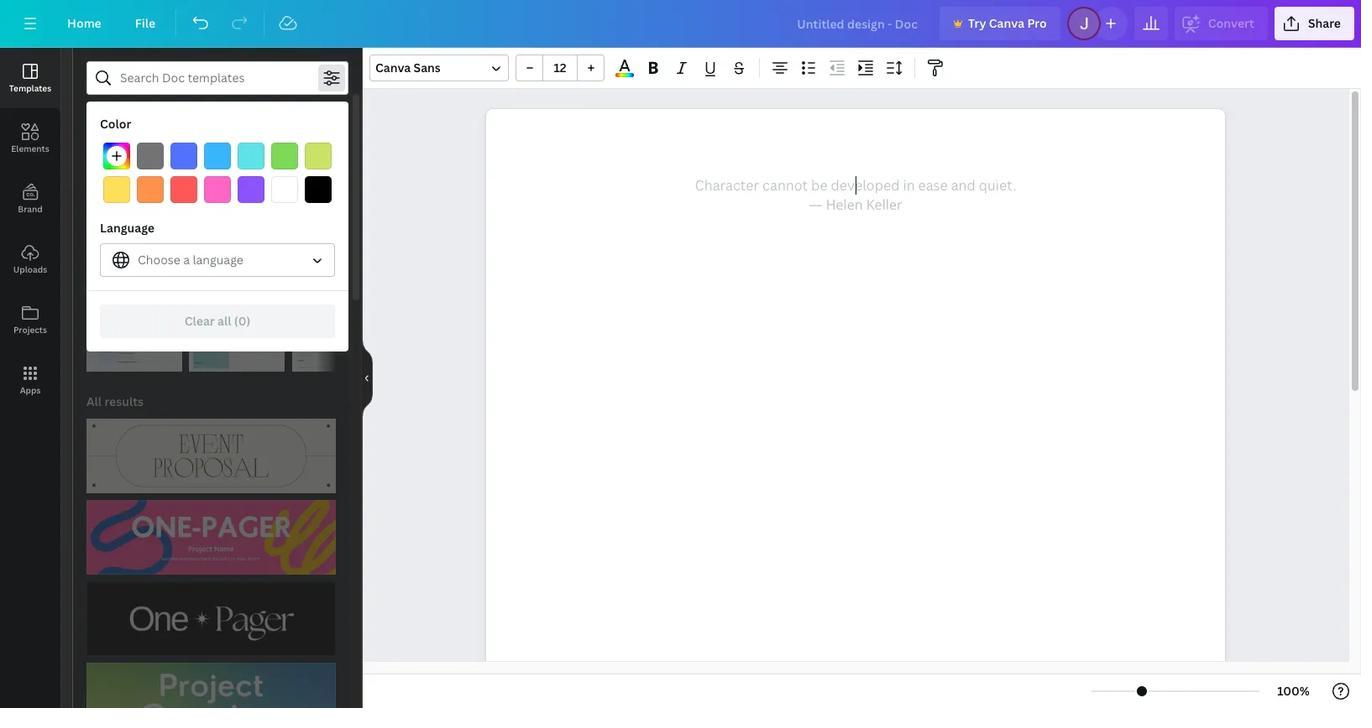 Task type: describe. For each thing, give the bounding box(es) containing it.
try
[[968, 15, 986, 31]]

Pink button
[[204, 176, 231, 203]]

turquoise blue image
[[238, 143, 265, 170]]

before you dig in... get our inside tips on docs.
[[138, 164, 270, 194]]

100% button
[[1266, 679, 1321, 705]]

yellow image
[[103, 176, 130, 203]]

a
[[183, 252, 190, 268]]

Search Doc templates search field
[[120, 62, 315, 94]]

event/business proposal professional docs banner in beige dark brown warm classic style image
[[86, 419, 336, 494]]

share button
[[1275, 7, 1355, 40]]

color
[[100, 116, 131, 132]]

projects
[[13, 324, 47, 336]]

letter
[[356, 113, 387, 129]]

White button
[[271, 176, 298, 203]]

inside
[[177, 180, 206, 194]]

orange image
[[137, 176, 164, 203]]

planner
[[97, 113, 141, 129]]

turquoise blue image
[[238, 143, 265, 170]]

doc templates button
[[85, 214, 172, 248]]

canva sans
[[375, 60, 441, 76]]

Grass green button
[[271, 143, 298, 170]]

file
[[135, 15, 156, 31]]

Yellow button
[[103, 176, 130, 203]]

hide image
[[362, 338, 373, 419]]

file button
[[122, 7, 169, 40]]

planner button
[[86, 105, 152, 139]]

project overview docs banner in light green blue vibrant professional style image
[[86, 664, 336, 709]]

creative brief doc in black and white grey editorial style image
[[292, 248, 388, 372]]

project overview/one-pager professional docs banner in pink dark blue yellow playful abstract style image
[[86, 501, 336, 575]]

our
[[158, 180, 174, 194]]

cover
[[319, 113, 353, 129]]

one pager doc in black and white blue light blue classic professional style image
[[86, 248, 183, 372]]

doc
[[86, 223, 109, 238]]

yellow image
[[103, 176, 130, 203]]

Royal blue button
[[170, 143, 197, 170]]

canva inside popup button
[[375, 60, 411, 76]]

try canva pro
[[968, 15, 1047, 31]]

main menu bar
[[0, 0, 1361, 48]]

sans
[[414, 60, 441, 76]]

projects button
[[0, 290, 60, 350]]

elements button
[[0, 108, 60, 169]]

canva inside 'button'
[[989, 15, 1025, 31]]

cover letter
[[319, 113, 387, 129]]

choose a language
[[138, 252, 243, 268]]

orange image
[[137, 176, 164, 203]]

docs.
[[244, 180, 270, 194]]

coral red image
[[170, 176, 197, 203]]

project overview/one-pager professional docs banner in black white sleek monochrome style image
[[86, 582, 336, 657]]

100%
[[1277, 684, 1310, 700]]

research brief doc in orange teal pink soft pastels style image
[[189, 248, 285, 372]]

templates
[[112, 223, 170, 238]]

coral red image
[[170, 176, 197, 203]]

language
[[100, 220, 155, 236]]

Turquoise blue button
[[238, 143, 265, 170]]

Lime button
[[305, 143, 332, 170]]

dig
[[203, 164, 221, 180]]

uploads
[[13, 264, 47, 275]]

you
[[179, 164, 200, 180]]

results
[[104, 394, 144, 410]]

home link
[[54, 7, 115, 40]]

templates
[[9, 82, 51, 94]]

apps button
[[0, 350, 60, 411]]

language
[[193, 252, 243, 268]]

share
[[1308, 15, 1341, 31]]

Design title text field
[[784, 7, 933, 40]]



Task type: locate. For each thing, give the bounding box(es) containing it.
in...
[[223, 164, 244, 180]]

pink image
[[204, 176, 231, 203], [204, 176, 231, 203]]

clear all (0) button
[[100, 305, 335, 338]]

uploads button
[[0, 229, 60, 290]]

white image
[[271, 176, 298, 203]]

color range image
[[616, 73, 634, 77]]

0 vertical spatial canva
[[989, 15, 1025, 31]]

None text field
[[486, 109, 1225, 709]]

1 vertical spatial canva
[[375, 60, 411, 76]]

Language button
[[100, 244, 335, 277]]

Black button
[[305, 176, 332, 203]]

cover letter button
[[309, 105, 398, 139]]

home
[[67, 15, 101, 31]]

doc templates
[[86, 223, 170, 238]]

brand button
[[0, 169, 60, 229]]

brand
[[18, 203, 43, 215]]

purple image
[[238, 176, 265, 203]]

get
[[138, 180, 155, 194]]

– – number field
[[548, 60, 572, 76]]

group
[[516, 55, 605, 81]]

convert button
[[1175, 7, 1268, 40]]

canva right try on the right top of page
[[989, 15, 1025, 31]]

white image
[[271, 176, 298, 203]]

apps
[[20, 385, 41, 396]]

all
[[218, 313, 231, 329]]

Purple button
[[238, 176, 265, 203]]

add a new color image
[[103, 143, 130, 170], [103, 143, 130, 170]]

lime image
[[305, 143, 332, 170], [305, 143, 332, 170]]

(0)
[[234, 313, 251, 329]]

try canva pro button
[[940, 7, 1060, 40]]

pro
[[1027, 15, 1047, 31]]

clear all (0)
[[184, 313, 251, 329]]

Light blue button
[[204, 143, 231, 170]]

canva sans button
[[370, 55, 509, 81]]

#737373 button
[[137, 143, 164, 170]]

0 horizontal spatial canva
[[375, 60, 411, 76]]

grass green image
[[271, 143, 298, 170], [271, 143, 298, 170]]

Orange button
[[137, 176, 164, 203]]

black image
[[305, 176, 332, 203], [305, 176, 332, 203]]

color option group
[[100, 139, 335, 207]]

clear
[[184, 313, 215, 329]]

#737373 image
[[137, 143, 164, 170], [137, 143, 164, 170]]

1 horizontal spatial canva
[[989, 15, 1025, 31]]

canva left sans
[[375, 60, 411, 76]]

on
[[229, 180, 241, 194]]

choose
[[138, 252, 180, 268]]

light blue image
[[204, 143, 231, 170], [204, 143, 231, 170]]

all
[[86, 394, 102, 410]]

side panel tab list
[[0, 48, 60, 411]]

canva
[[989, 15, 1025, 31], [375, 60, 411, 76]]

tips
[[208, 180, 226, 194]]

elements
[[11, 143, 49, 155]]

convert
[[1208, 15, 1255, 31]]

Coral red button
[[170, 176, 197, 203]]

purple image
[[238, 176, 265, 203]]

royal blue image
[[170, 143, 197, 170], [170, 143, 197, 170]]

before
[[138, 164, 176, 180]]

templates button
[[0, 48, 60, 108]]

all results
[[86, 394, 144, 410]]



Task type: vqa. For each thing, say whether or not it's contained in the screenshot.
Monsters Class Agenda Presentation In Colorful Playful Style Presentation by Maria Salomón
no



